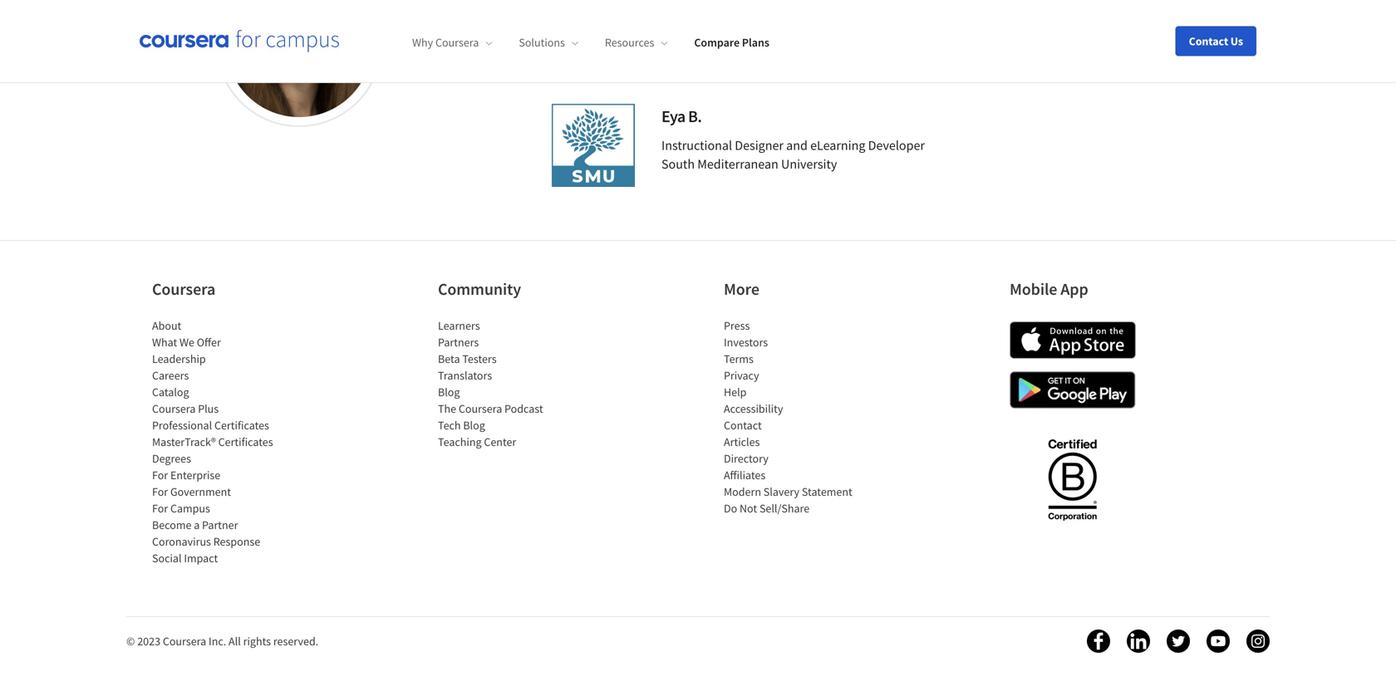 Task type: describe. For each thing, give the bounding box(es) containing it.
coursera inside the learners partners beta testers translators blog the coursera podcast tech blog teaching center
[[459, 401, 502, 416]]

list for community
[[438, 318, 579, 451]]

enterprise
[[170, 468, 220, 483]]

impact
[[184, 551, 218, 566]]

get it on google play image
[[1010, 372, 1136, 409]]

coursera inside about what we offer leadership careers catalog coursera plus professional certificates mastertrack® certificates degrees for enterprise for government for campus become a partner coronavirus response social impact
[[152, 401, 196, 416]]

help link
[[724, 385, 747, 400]]

press investors terms privacy help accessibility contact articles directory affiliates modern slavery statement do not sell/share
[[724, 318, 853, 516]]

3 for from the top
[[152, 501, 168, 516]]

beta
[[438, 352, 460, 367]]

us
[[1231, 34, 1244, 49]]

learners link
[[438, 318, 480, 333]]

testers
[[462, 352, 497, 367]]

about
[[152, 318, 181, 333]]

1 for from the top
[[152, 468, 168, 483]]

articles link
[[724, 435, 760, 450]]

terms link
[[724, 352, 754, 367]]

compare plans link
[[694, 35, 770, 50]]

eya b. image
[[226, 0, 372, 117]]

list for more
[[724, 318, 865, 517]]

designer
[[735, 137, 784, 154]]

press
[[724, 318, 750, 333]]

© 2023 coursera inc. all rights reserved.
[[126, 634, 319, 649]]

careers
[[152, 368, 189, 383]]

contact inside 'press investors terms privacy help accessibility contact articles directory affiliates modern slavery statement do not sell/share'
[[724, 418, 762, 433]]

the coursera podcast link
[[438, 401, 543, 416]]

articles
[[724, 435, 760, 450]]

why coursera link
[[412, 35, 492, 50]]

translators link
[[438, 368, 492, 383]]

we
[[180, 335, 194, 350]]

center
[[484, 435, 516, 450]]

do
[[724, 501, 737, 516]]

eya
[[662, 106, 685, 127]]

degrees link
[[152, 451, 191, 466]]

instructional designer and elearning developer south mediterranean university
[[662, 137, 925, 172]]

privacy
[[724, 368, 759, 383]]

modern slavery statement link
[[724, 485, 853, 500]]

coursera left inc.
[[163, 634, 206, 649]]

investors link
[[724, 335, 768, 350]]

why coursera
[[412, 35, 479, 50]]

learners
[[438, 318, 480, 333]]

solutions
[[519, 35, 565, 50]]

mastertrack® certificates link
[[152, 435, 273, 450]]

coursera for campus image
[[140, 30, 339, 53]]

learners partners beta testers translators blog the coursera podcast tech blog teaching center
[[438, 318, 543, 450]]

coronavirus response link
[[152, 534, 260, 549]]

accessibility link
[[724, 401, 783, 416]]

leadership
[[152, 352, 206, 367]]

resources
[[605, 35, 654, 50]]

blog link
[[438, 385, 460, 400]]

mobile
[[1010, 279, 1058, 300]]

south
[[662, 156, 695, 172]]

not
[[740, 501, 757, 516]]

professional
[[152, 418, 212, 433]]

coursera plus link
[[152, 401, 219, 416]]

for enterprise link
[[152, 468, 220, 483]]

about what we offer leadership careers catalog coursera plus professional certificates mastertrack® certificates degrees for enterprise for government for campus become a partner coronavirus response social impact
[[152, 318, 273, 566]]

translators
[[438, 368, 492, 383]]

app
[[1061, 279, 1089, 300]]

and
[[786, 137, 808, 154]]

mastertrack®
[[152, 435, 216, 450]]

coursera twitter image
[[1167, 630, 1190, 653]]

response
[[213, 534, 260, 549]]

tech
[[438, 418, 461, 433]]

compare
[[694, 35, 740, 50]]

the
[[438, 401, 456, 416]]

offer
[[197, 335, 221, 350]]

beta testers link
[[438, 352, 497, 367]]

terms
[[724, 352, 754, 367]]

become a partner link
[[152, 518, 238, 533]]

list for coursera
[[152, 318, 293, 567]]

for campus link
[[152, 501, 210, 516]]

coursera youtube image
[[1207, 630, 1230, 653]]

social
[[152, 551, 182, 566]]

more
[[724, 279, 760, 300]]

become
[[152, 518, 192, 533]]

careers link
[[152, 368, 189, 383]]

2 for from the top
[[152, 485, 168, 500]]

contact link
[[724, 418, 762, 433]]

tech blog link
[[438, 418, 485, 433]]

1 horizontal spatial blog
[[463, 418, 485, 433]]

for government link
[[152, 485, 231, 500]]

coursera linkedin image
[[1127, 630, 1150, 653]]

leadership link
[[152, 352, 206, 367]]



Task type: locate. For each thing, give the bounding box(es) containing it.
partners
[[438, 335, 479, 350]]

all
[[229, 634, 241, 649]]

plans
[[742, 35, 770, 50]]

plus
[[198, 401, 219, 416]]

certificates up "mastertrack® certificates" link
[[214, 418, 269, 433]]

press link
[[724, 318, 750, 333]]

2023
[[137, 634, 160, 649]]

2 horizontal spatial list
[[724, 318, 865, 517]]

reserved.
[[273, 634, 319, 649]]

for up become
[[152, 501, 168, 516]]

blog up teaching center 'link'
[[463, 418, 485, 433]]

0 horizontal spatial blog
[[438, 385, 460, 400]]

contact up articles link
[[724, 418, 762, 433]]

coursera
[[436, 35, 479, 50], [152, 279, 215, 300], [152, 401, 196, 416], [459, 401, 502, 416], [163, 634, 206, 649]]

rights
[[243, 634, 271, 649]]

affiliates
[[724, 468, 766, 483]]

1 vertical spatial for
[[152, 485, 168, 500]]

certificates down professional certificates link
[[218, 435, 273, 450]]

slavery
[[764, 485, 800, 500]]

contact
[[1189, 34, 1229, 49], [724, 418, 762, 433]]

investors
[[724, 335, 768, 350]]

0 vertical spatial for
[[152, 468, 168, 483]]

1 vertical spatial contact
[[724, 418, 762, 433]]

what we offer link
[[152, 335, 221, 350]]

1 horizontal spatial list
[[438, 318, 579, 451]]

university
[[781, 156, 837, 172]]

degrees
[[152, 451, 191, 466]]

coursera facebook image
[[1087, 630, 1111, 653]]

0 vertical spatial certificates
[[214, 418, 269, 433]]

eya b.
[[662, 106, 702, 127]]

government
[[170, 485, 231, 500]]

coronavirus
[[152, 534, 211, 549]]

1 vertical spatial certificates
[[218, 435, 273, 450]]

statement
[[802, 485, 853, 500]]

inc.
[[209, 634, 226, 649]]

catalog
[[152, 385, 189, 400]]

professional certificates link
[[152, 418, 269, 433]]

0 vertical spatial contact
[[1189, 34, 1229, 49]]

sell/share
[[760, 501, 810, 516]]

privacy link
[[724, 368, 759, 383]]

2 list from the left
[[438, 318, 579, 451]]

directory link
[[724, 451, 769, 466]]

instructional
[[662, 137, 732, 154]]

campus
[[170, 501, 210, 516]]

community
[[438, 279, 521, 300]]

partners link
[[438, 335, 479, 350]]

accessibility
[[724, 401, 783, 416]]

2 vertical spatial for
[[152, 501, 168, 516]]

blog
[[438, 385, 460, 400], [463, 418, 485, 433]]

download on the app store image
[[1010, 322, 1136, 359]]

a
[[194, 518, 200, 533]]

contact left us
[[1189, 34, 1229, 49]]

affiliates link
[[724, 468, 766, 483]]

©
[[126, 634, 135, 649]]

compare plans
[[694, 35, 770, 50]]

catalog link
[[152, 385, 189, 400]]

modern
[[724, 485, 761, 500]]

1 list from the left
[[152, 318, 293, 567]]

0 horizontal spatial list
[[152, 318, 293, 567]]

coursera up about
[[152, 279, 215, 300]]

about link
[[152, 318, 181, 333]]

south mediterranean university image
[[552, 104, 635, 187]]

contact inside button
[[1189, 34, 1229, 49]]

0 horizontal spatial contact
[[724, 418, 762, 433]]

1 horizontal spatial contact
[[1189, 34, 1229, 49]]

teaching
[[438, 435, 482, 450]]

for up for campus link
[[152, 485, 168, 500]]

list containing learners
[[438, 318, 579, 451]]

1 vertical spatial blog
[[463, 418, 485, 433]]

list containing about
[[152, 318, 293, 567]]

contact us button
[[1176, 26, 1257, 56]]

coursera instagram image
[[1247, 630, 1270, 653]]

list
[[152, 318, 293, 567], [438, 318, 579, 451], [724, 318, 865, 517]]

coursera down the catalog link
[[152, 401, 196, 416]]

mediterranean
[[698, 156, 779, 172]]

for down degrees link
[[152, 468, 168, 483]]

social impact link
[[152, 551, 218, 566]]

certificates
[[214, 418, 269, 433], [218, 435, 273, 450]]

logo of certified b corporation image
[[1039, 430, 1107, 530]]

podcast
[[505, 401, 543, 416]]

blog up the
[[438, 385, 460, 400]]

directory
[[724, 451, 769, 466]]

0 vertical spatial blog
[[438, 385, 460, 400]]

what
[[152, 335, 177, 350]]

developer
[[868, 137, 925, 154]]

mobile app
[[1010, 279, 1089, 300]]

coursera up tech blog link
[[459, 401, 502, 416]]

why
[[412, 35, 433, 50]]

coursera right why
[[436, 35, 479, 50]]

elearning
[[811, 137, 866, 154]]

3 list from the left
[[724, 318, 865, 517]]

list containing press
[[724, 318, 865, 517]]

partner
[[202, 518, 238, 533]]

teaching center link
[[438, 435, 516, 450]]



Task type: vqa. For each thing, say whether or not it's contained in the screenshot.
the roles to the left
no



